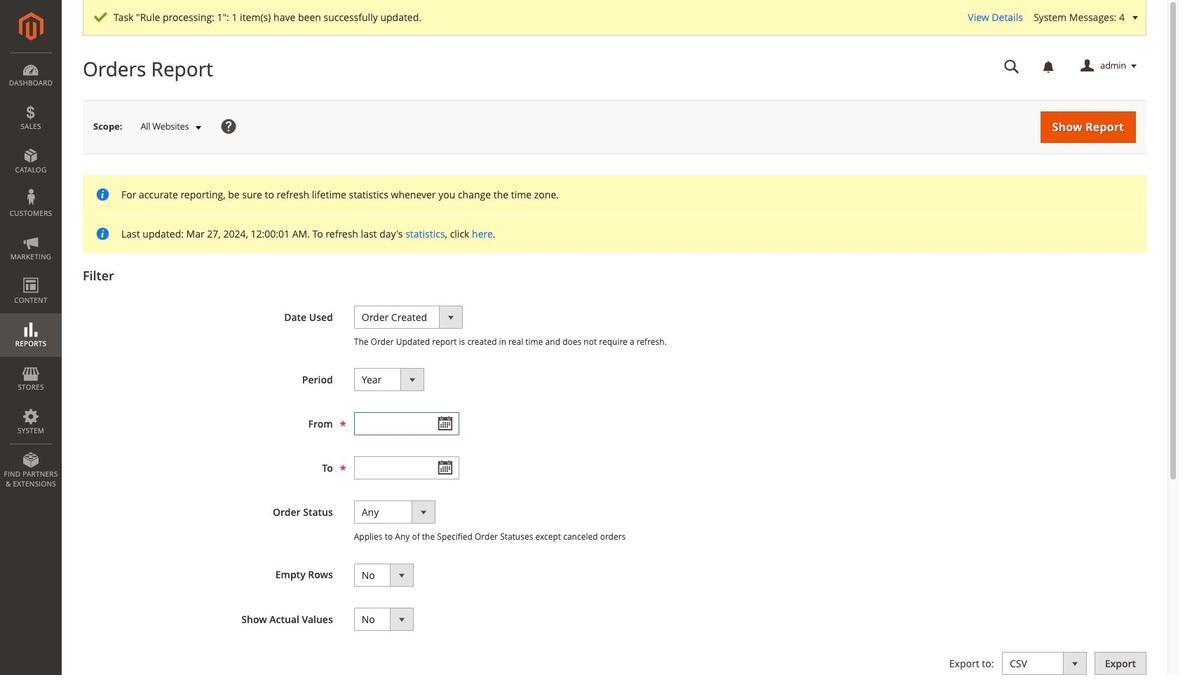 Task type: describe. For each thing, give the bounding box(es) containing it.
magento admin panel image
[[19, 12, 43, 41]]



Task type: locate. For each thing, give the bounding box(es) containing it.
None text field
[[995, 54, 1030, 79], [354, 457, 459, 480], [995, 54, 1030, 79], [354, 457, 459, 480]]

menu bar
[[0, 53, 62, 496]]

None text field
[[354, 413, 459, 436]]



